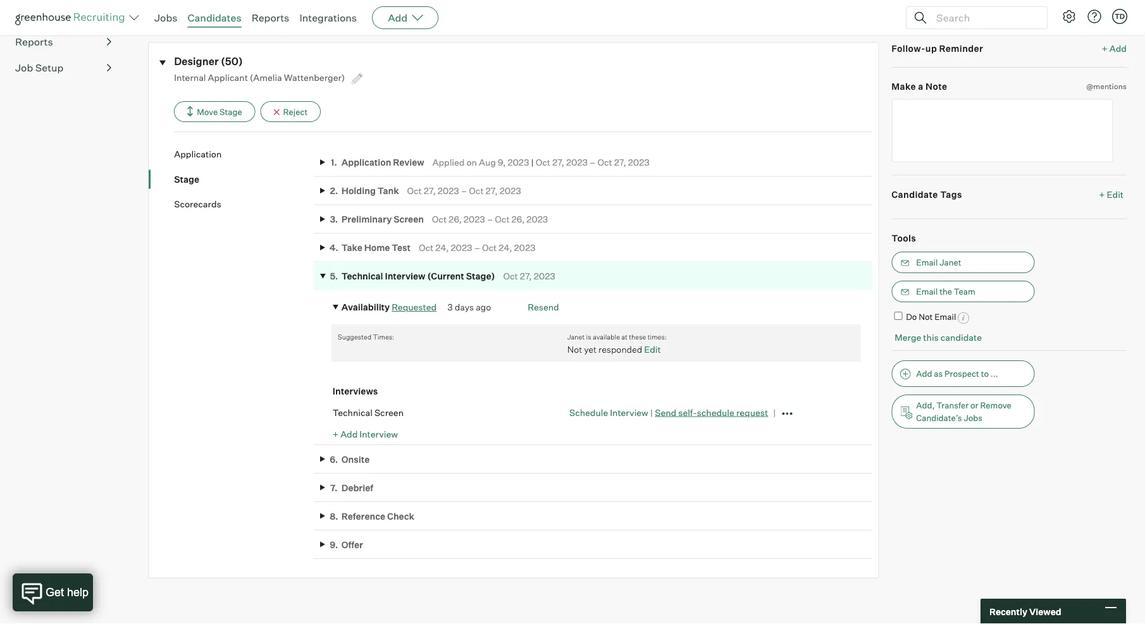 Task type: vqa. For each thing, say whether or not it's contained in the screenshot.
topmost Technical
yes



Task type: describe. For each thing, give the bounding box(es) containing it.
yet
[[584, 344, 597, 355]]

schedule
[[569, 407, 608, 418]]

tags
[[940, 189, 962, 200]]

move
[[197, 107, 218, 117]]

pipeline
[[15, 10, 53, 22]]

0 vertical spatial edit
[[1107, 189, 1124, 200]]

1 horizontal spatial reports link
[[252, 11, 289, 24]]

designer (50)
[[174, 55, 243, 68]]

availability
[[342, 302, 390, 313]]

0 vertical spatial reports
[[252, 11, 289, 24]]

add inside + add link
[[1110, 43, 1127, 54]]

move stage
[[197, 107, 242, 117]]

holding
[[342, 185, 376, 196]]

resend button
[[528, 302, 559, 313]]

note
[[926, 81, 947, 92]]

+ for + edit
[[1099, 189, 1105, 200]]

+ for + add interview
[[333, 429, 339, 440]]

0 vertical spatial jobs
[[154, 11, 177, 24]]

1 vertical spatial interview
[[610, 407, 648, 418]]

internal
[[174, 72, 206, 83]]

applicant
[[208, 72, 248, 83]]

follow
[[1100, 9, 1127, 20]]

(current
[[427, 271, 464, 282]]

integrations link
[[299, 11, 357, 24]]

2 vertical spatial email
[[935, 312, 956, 322]]

1 24, from the left
[[435, 242, 449, 253]]

application link
[[174, 148, 314, 160]]

candidate's
[[916, 413, 962, 423]]

integrations
[[299, 11, 357, 24]]

on 1 job
[[148, 7, 183, 18]]

do
[[906, 312, 917, 322]]

candidate
[[892, 189, 938, 200]]

schedule interview | send self-schedule request
[[569, 407, 768, 418]]

email the team button
[[892, 281, 1035, 302]]

setup
[[35, 61, 63, 74]]

merge this candidate
[[895, 332, 982, 343]]

send
[[655, 407, 676, 418]]

linkedin
[[309, 7, 345, 18]]

reference
[[342, 511, 385, 522]]

1
[[162, 7, 165, 18]]

2 26, from the left
[[512, 214, 525, 225]]

jobs inside add, transfer or remove candidate's jobs
[[964, 413, 982, 423]]

details
[[266, 7, 295, 18]]

send self-schedule request link
[[655, 407, 768, 418]]

follow-
[[892, 43, 925, 54]]

resend
[[528, 302, 559, 313]]

job setup
[[15, 61, 63, 74]]

1 horizontal spatial application
[[342, 157, 391, 168]]

test
[[392, 242, 411, 253]]

interview for 5. technical interview (current stage)
[[385, 271, 425, 282]]

move stage button
[[174, 101, 255, 122]]

0 horizontal spatial job
[[15, 61, 33, 74]]

follow link
[[1100, 8, 1127, 21]]

debrief
[[342, 482, 373, 493]]

home
[[364, 242, 390, 253]]

ago
[[476, 302, 491, 313]]

5. technical interview (current stage)
[[330, 271, 495, 282]]

this
[[923, 332, 939, 343]]

scorecards
[[174, 199, 221, 210]]

0 vertical spatial |
[[531, 157, 534, 168]]

or
[[970, 400, 978, 411]]

7.
[[330, 482, 338, 493]]

add button
[[372, 6, 439, 29]]

on
[[467, 157, 477, 168]]

on 1 job link
[[148, 7, 183, 26]]

Search text field
[[933, 9, 1036, 27]]

designer
[[174, 55, 219, 68]]

check
[[387, 511, 414, 522]]

available
[[593, 333, 620, 341]]

edit link
[[644, 344, 661, 355]]

+ add interview link
[[333, 429, 398, 440]]

0 vertical spatial technical
[[342, 271, 383, 282]]

offer
[[342, 539, 363, 550]]

recently viewed
[[989, 606, 1061, 617]]

add, transfer or remove candidate's jobs button
[[892, 395, 1035, 429]]

2 24, from the left
[[499, 242, 512, 253]]

candidate tags
[[892, 189, 962, 200]]

feed
[[231, 7, 251, 18]]

4.
[[330, 242, 338, 253]]

candidate
[[941, 332, 982, 343]]

Do Not Email checkbox
[[894, 312, 902, 320]]

self-
[[678, 407, 697, 418]]

reminder
[[939, 43, 983, 54]]

email for email the team
[[916, 287, 938, 297]]

linkedin link
[[309, 7, 345, 26]]

not inside janet is available at these times: not yet responded edit
[[567, 344, 582, 355]]

details link
[[266, 7, 295, 26]]

greenhouse recruiting image
[[15, 10, 129, 25]]

add as prospect to ... button
[[892, 361, 1035, 387]]

schedule interview link
[[569, 407, 648, 418]]

add, transfer or remove candidate's jobs
[[916, 400, 1011, 423]]

reject
[[283, 107, 308, 117]]

these
[[629, 333, 646, 341]]

6. onsite
[[330, 454, 370, 465]]

oct 27, 2023
[[503, 271, 555, 282]]

reject button
[[260, 101, 321, 122]]

interview for + add interview
[[360, 429, 398, 440]]

follow-up reminder
[[892, 43, 983, 54]]

2.
[[330, 185, 338, 196]]



Task type: locate. For each thing, give the bounding box(es) containing it.
review
[[393, 157, 424, 168]]

add,
[[916, 400, 935, 411]]

0 horizontal spatial edit
[[644, 344, 661, 355]]

interview down technical screen
[[360, 429, 398, 440]]

times:
[[648, 333, 667, 341]]

1 horizontal spatial 24,
[[499, 242, 512, 253]]

add inside add popup button
[[388, 11, 408, 24]]

0 vertical spatial interview
[[385, 271, 425, 282]]

1 horizontal spatial stage
[[219, 107, 242, 117]]

janet inside email janet button
[[940, 258, 961, 268]]

technical down interviews
[[333, 407, 373, 418]]

stage link
[[174, 173, 314, 185]]

1 horizontal spatial jobs
[[964, 413, 982, 423]]

td button
[[1110, 6, 1130, 27]]

1 horizontal spatial edit
[[1107, 189, 1124, 200]]

to
[[981, 369, 989, 379]]

8. reference check
[[330, 511, 414, 522]]

26, up the 4. take home test oct 24, 2023 – oct 24, 2023
[[449, 214, 462, 225]]

activity
[[197, 7, 229, 18]]

merge
[[895, 332, 921, 343]]

0 vertical spatial janet
[[940, 258, 961, 268]]

email inside button
[[916, 258, 938, 268]]

td button
[[1112, 9, 1127, 24]]

not
[[919, 312, 933, 322], [567, 344, 582, 355]]

0 vertical spatial job
[[167, 7, 183, 18]]

stage inside stage link
[[174, 174, 199, 185]]

reports right 'feed'
[[252, 11, 289, 24]]

candidates
[[188, 11, 241, 24]]

recently
[[989, 606, 1027, 617]]

application down move on the top
[[174, 149, 222, 160]]

email left the
[[916, 287, 938, 297]]

activity feed link
[[197, 7, 251, 26]]

3 days ago
[[447, 302, 491, 313]]

on
[[148, 7, 160, 18]]

+ add interview
[[333, 429, 398, 440]]

5.
[[330, 271, 338, 282]]

interview left send on the right
[[610, 407, 648, 418]]

| left send on the right
[[650, 407, 653, 418]]

application
[[174, 149, 222, 160], [342, 157, 391, 168]]

3.
[[330, 214, 338, 225]]

take
[[342, 242, 362, 253]]

candidates link
[[188, 11, 241, 24]]

0 horizontal spatial |
[[531, 157, 534, 168]]

1 horizontal spatial |
[[650, 407, 653, 418]]

26,
[[449, 214, 462, 225], [512, 214, 525, 225]]

janet up the
[[940, 258, 961, 268]]

0 horizontal spatial jobs
[[154, 11, 177, 24]]

0 vertical spatial reports link
[[252, 11, 289, 24]]

interview down test
[[385, 271, 425, 282]]

prospect
[[945, 369, 979, 379]]

suggested times:
[[338, 333, 394, 341]]

0 horizontal spatial not
[[567, 344, 582, 355]]

requested button
[[392, 302, 437, 313]]

1 vertical spatial not
[[567, 344, 582, 355]]

2 vertical spatial +
[[333, 429, 339, 440]]

1 vertical spatial jobs
[[964, 413, 982, 423]]

0 vertical spatial +
[[1102, 43, 1108, 54]]

1 vertical spatial janet
[[567, 333, 585, 341]]

reports link
[[252, 11, 289, 24], [15, 34, 111, 49]]

4. take home test oct 24, 2023 – oct 24, 2023
[[330, 242, 536, 253]]

+
[[1102, 43, 1108, 54], [1099, 189, 1105, 200], [333, 429, 339, 440]]

email inside button
[[916, 287, 938, 297]]

9. offer
[[330, 539, 363, 550]]

screen
[[394, 214, 424, 225], [374, 407, 404, 418]]

janet inside janet is available at these times: not yet responded edit
[[567, 333, 585, 341]]

0 horizontal spatial reports
[[15, 36, 53, 48]]

24, down 3. preliminary screen oct 26, 2023 – oct 26, 2023
[[435, 242, 449, 253]]

screen up + add interview link
[[374, 407, 404, 418]]

application up holding
[[342, 157, 391, 168]]

suggested
[[338, 333, 371, 341]]

janet left is
[[567, 333, 585, 341]]

1 horizontal spatial not
[[919, 312, 933, 322]]

add
[[388, 11, 408, 24], [1110, 43, 1127, 54], [916, 369, 932, 379], [340, 429, 358, 440]]

1 vertical spatial stage
[[174, 174, 199, 185]]

edit inside janet is available at these times: not yet responded edit
[[644, 344, 661, 355]]

1 horizontal spatial 26,
[[512, 214, 525, 225]]

requested
[[392, 302, 437, 313]]

26, up oct 27, 2023 at the top left of the page
[[512, 214, 525, 225]]

1 vertical spatial edit
[[644, 344, 661, 355]]

0 horizontal spatial janet
[[567, 333, 585, 341]]

technical screen
[[333, 407, 404, 418]]

tools
[[892, 233, 916, 244]]

3
[[447, 302, 453, 313]]

transfer
[[936, 400, 969, 411]]

1 horizontal spatial reports
[[252, 11, 289, 24]]

7. debrief
[[330, 482, 373, 493]]

1 vertical spatial +
[[1099, 189, 1105, 200]]

None text field
[[892, 99, 1113, 162]]

stage up 'scorecards' at the left of page
[[174, 174, 199, 185]]

0 horizontal spatial reports link
[[15, 34, 111, 49]]

1.
[[331, 157, 337, 168]]

stage right move on the top
[[219, 107, 242, 117]]

reports down pipeline
[[15, 36, 53, 48]]

0 vertical spatial stage
[[219, 107, 242, 117]]

reports
[[252, 11, 289, 24], [15, 36, 53, 48]]

add inside add as prospect to ... button
[[916, 369, 932, 379]]

2 vertical spatial interview
[[360, 429, 398, 440]]

+ add link
[[1102, 42, 1127, 54]]

merge this candidate link
[[895, 332, 982, 343]]

stage inside "move stage" 'button'
[[219, 107, 242, 117]]

email up email the team
[[916, 258, 938, 268]]

application inside application 'link'
[[174, 149, 222, 160]]

3. preliminary screen oct 26, 2023 – oct 26, 2023
[[330, 214, 548, 225]]

0 horizontal spatial 24,
[[435, 242, 449, 253]]

days
[[455, 302, 474, 313]]

aug
[[479, 157, 496, 168]]

reports link right 'feed'
[[252, 11, 289, 24]]

| right the '9,'
[[531, 157, 534, 168]]

technical right 5.
[[342, 271, 383, 282]]

0 horizontal spatial 26,
[[449, 214, 462, 225]]

27,
[[552, 157, 564, 168], [614, 157, 626, 168], [424, 185, 436, 196], [486, 185, 498, 196], [520, 271, 532, 282]]

@mentions link
[[1086, 80, 1127, 93]]

...
[[991, 369, 998, 379]]

screen up test
[[394, 214, 424, 225]]

add as prospect to ...
[[916, 369, 998, 379]]

td
[[1115, 12, 1125, 21]]

0 vertical spatial email
[[916, 258, 938, 268]]

1 26, from the left
[[449, 214, 462, 225]]

stage
[[219, 107, 242, 117], [174, 174, 199, 185]]

configure image
[[1062, 9, 1077, 24]]

0 vertical spatial not
[[919, 312, 933, 322]]

1 vertical spatial job
[[15, 61, 33, 74]]

1 vertical spatial screen
[[374, 407, 404, 418]]

0 horizontal spatial application
[[174, 149, 222, 160]]

stage)
[[466, 271, 495, 282]]

reports link down greenhouse recruiting image
[[15, 34, 111, 49]]

request
[[736, 407, 768, 418]]

a
[[918, 81, 923, 92]]

0 horizontal spatial stage
[[174, 174, 199, 185]]

times:
[[373, 333, 394, 341]]

1 horizontal spatial janet
[[940, 258, 961, 268]]

1 vertical spatial technical
[[333, 407, 373, 418]]

as
[[934, 369, 943, 379]]

1 horizontal spatial job
[[167, 7, 183, 18]]

job setup link
[[15, 60, 111, 75]]

+ edit link
[[1096, 186, 1127, 203]]

schedule
[[697, 407, 734, 418]]

tank
[[377, 185, 399, 196]]

6.
[[330, 454, 338, 465]]

is
[[586, 333, 591, 341]]

(amelia
[[250, 72, 282, 83]]

1 vertical spatial reports
[[15, 36, 53, 48]]

the
[[940, 287, 952, 297]]

+ for + add
[[1102, 43, 1108, 54]]

janet
[[940, 258, 961, 268], [567, 333, 585, 341]]

not right do
[[919, 312, 933, 322]]

1 vertical spatial reports link
[[15, 34, 111, 49]]

email up the merge this candidate link
[[935, 312, 956, 322]]

email
[[916, 258, 938, 268], [916, 287, 938, 297], [935, 312, 956, 322]]

job left setup
[[15, 61, 33, 74]]

preliminary
[[342, 214, 392, 225]]

wattenberger)
[[284, 72, 345, 83]]

24, up oct 27, 2023 at the top left of the page
[[499, 242, 512, 253]]

email for email janet
[[916, 258, 938, 268]]

1 vertical spatial |
[[650, 407, 653, 418]]

job right 1
[[167, 7, 183, 18]]

not left the yet
[[567, 344, 582, 355]]

0 vertical spatial screen
[[394, 214, 424, 225]]

1 vertical spatial email
[[916, 287, 938, 297]]

+ add
[[1102, 43, 1127, 54]]



